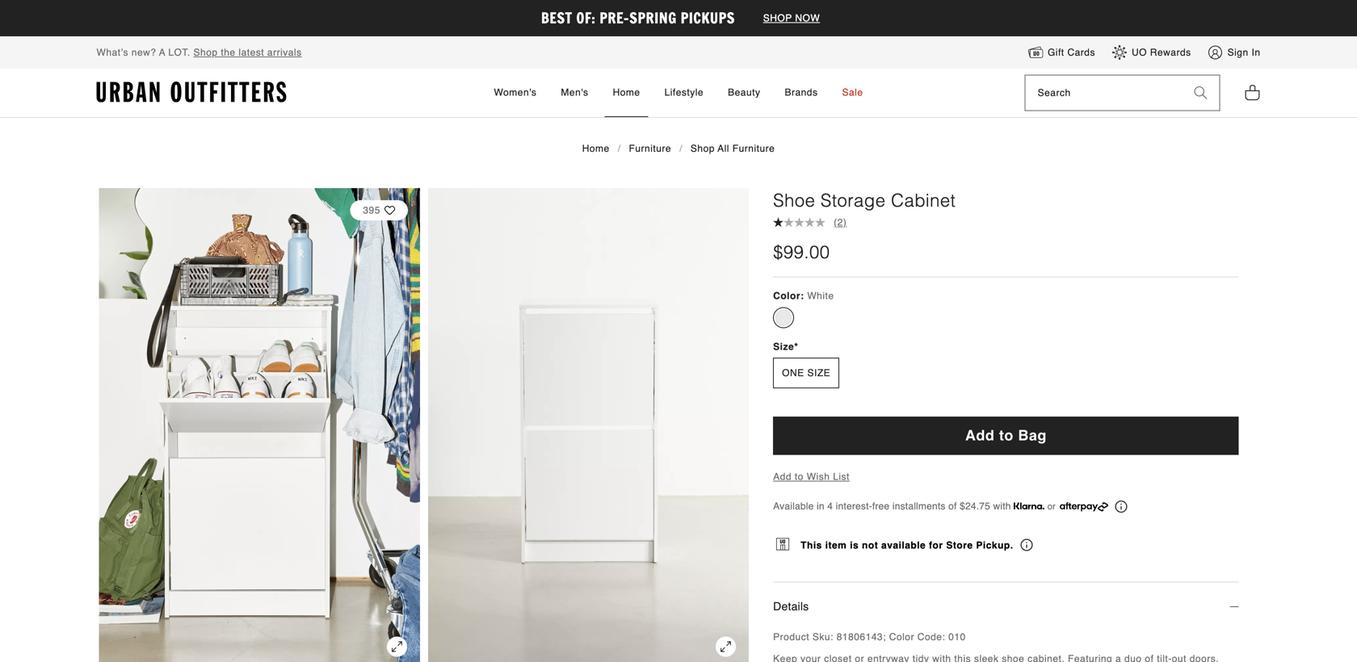 Task type: locate. For each thing, give the bounding box(es) containing it.
to left wish
[[795, 471, 804, 483]]

brands
[[785, 87, 818, 98]]

add up available
[[773, 471, 792, 483]]

furniture link
[[629, 143, 672, 155]]

home
[[613, 87, 640, 98], [582, 143, 610, 155]]

lifestyle
[[665, 87, 704, 98]]

product
[[773, 632, 810, 643]]

1 star rating image from the left
[[773, 217, 784, 227]]

shop left the
[[194, 47, 218, 58]]

arrivals
[[267, 47, 302, 58]]

zoom in image
[[387, 637, 407, 657], [716, 637, 736, 657]]

shoe storage cabinet
[[773, 190, 956, 211]]

1 vertical spatial home
[[582, 143, 610, 155]]

size
[[808, 368, 831, 379]]

1 horizontal spatial furniture
[[733, 143, 775, 155]]

in
[[817, 501, 825, 512]]

0 vertical spatial add
[[966, 428, 995, 444]]

white
[[808, 291, 834, 302]]

my shopping bag image
[[1245, 83, 1261, 101]]

add inside button
[[966, 428, 995, 444]]

furniture down main navigation element
[[629, 143, 672, 155]]

klarna image
[[1014, 503, 1045, 510]]

this item is not available for store pickup. button
[[801, 539, 1033, 554]]

shop all furniture link
[[691, 143, 775, 155]]

all
[[718, 143, 730, 155]]

home link left the furniture link
[[582, 143, 610, 155]]

best
[[541, 8, 573, 28]]

add left bag
[[966, 428, 995, 444]]

0 vertical spatial to
[[1000, 428, 1014, 444]]

free
[[873, 501, 890, 512]]

to
[[1000, 428, 1014, 444], [795, 471, 804, 483]]

sale
[[842, 87, 863, 98]]

2 furniture from the left
[[733, 143, 775, 155]]

now
[[795, 13, 820, 24]]

furniture right all
[[733, 143, 775, 155]]

beauty link
[[720, 69, 769, 117]]

storage
[[821, 190, 886, 211]]

furniture
[[629, 143, 672, 155], [733, 143, 775, 155]]

one
[[782, 368, 805, 379]]

uo rewards
[[1132, 47, 1192, 58]]

or button
[[1014, 499, 1128, 514]]

0 vertical spatial home link
[[605, 69, 649, 117]]

1 horizontal spatial shop
[[691, 143, 715, 155]]

product sku: 81806143; color code: 010
[[773, 632, 966, 643]]

star rating image
[[773, 217, 784, 227], [784, 217, 795, 227]]

shop all furniture
[[691, 143, 775, 155]]

to inside button
[[1000, 428, 1014, 444]]

cabinet
[[891, 190, 956, 211]]

395 button
[[350, 192, 408, 229]]

one size
[[782, 368, 831, 379]]

shoe
[[773, 190, 816, 211]]

shop
[[763, 13, 792, 24]]

home right men's
[[613, 87, 640, 98]]

0 horizontal spatial add
[[773, 471, 792, 483]]

0 vertical spatial shop
[[194, 47, 218, 58]]

1 horizontal spatial add
[[966, 428, 995, 444]]

add for add to bag
[[966, 428, 995, 444]]

1 vertical spatial to
[[795, 471, 804, 483]]

in
[[1252, 47, 1261, 58]]

color
[[890, 632, 915, 643]]

spring
[[630, 8, 677, 28]]

color:
[[773, 291, 804, 302]]

women's link
[[486, 69, 545, 117]]

home link
[[605, 69, 649, 117], [582, 143, 610, 155]]

0 horizontal spatial to
[[795, 471, 804, 483]]

item
[[826, 540, 847, 552]]

star rating image
[[795, 217, 805, 227], [805, 217, 816, 227], [816, 217, 826, 227]]

None search field
[[1026, 76, 1183, 110]]

sku:
[[813, 632, 834, 643]]

beauty
[[728, 87, 761, 98]]

men's
[[561, 87, 589, 98]]

this item is not available for store pickup.
[[801, 540, 1017, 552]]

add to wish list
[[773, 471, 850, 483]]

1 vertical spatial shop
[[691, 143, 715, 155]]

81806143;
[[837, 632, 886, 643]]

color: white
[[773, 291, 834, 302]]

shop now
[[763, 13, 820, 24]]

4
[[828, 501, 833, 512]]

shoe storage cabinet #1 image
[[428, 188, 749, 663]]

$24.75
[[960, 501, 991, 512]]

store availability image
[[777, 539, 790, 551], [777, 539, 790, 551]]

2 star rating image from the left
[[784, 217, 795, 227]]

0 horizontal spatial home
[[582, 143, 610, 155]]

shop left all
[[691, 143, 715, 155]]

0 horizontal spatial shop
[[194, 47, 218, 58]]

0 vertical spatial home
[[613, 87, 640, 98]]

1 horizontal spatial home
[[613, 87, 640, 98]]

shop
[[194, 47, 218, 58], [691, 143, 715, 155]]

home left the furniture link
[[582, 143, 610, 155]]

2 zoom in image from the left
[[716, 637, 736, 657]]

available
[[882, 540, 926, 552]]

to left bag
[[1000, 428, 1014, 444]]

1 horizontal spatial zoom in image
[[716, 637, 736, 657]]

home link right men's link
[[605, 69, 649, 117]]

home inside main navigation element
[[613, 87, 640, 98]]

0 horizontal spatial furniture
[[629, 143, 672, 155]]

original price: $99.00 element
[[773, 240, 830, 265]]

1 horizontal spatial to
[[1000, 428, 1014, 444]]

add to wish list button
[[773, 471, 850, 483]]

add
[[966, 428, 995, 444], [773, 471, 792, 483]]

store
[[947, 540, 973, 552]]

2 star rating image from the left
[[805, 217, 816, 227]]

0 horizontal spatial zoom in image
[[387, 637, 407, 657]]

pre-
[[600, 8, 630, 28]]

urban outfitters image
[[97, 82, 286, 103]]

new?
[[132, 47, 156, 58]]

1 vertical spatial add
[[773, 471, 792, 483]]



Task type: vqa. For each thing, say whether or not it's contained in the screenshot.
Thanks For Sharing Your Thoughts About This Item! Please Check Out Our Review Guidelines
no



Task type: describe. For each thing, give the bounding box(es) containing it.
395
[[363, 205, 381, 216]]

add to bag
[[966, 428, 1047, 444]]

available
[[773, 501, 814, 512]]

1 furniture from the left
[[629, 143, 672, 155]]

the
[[221, 47, 236, 58]]

add for add to wish list
[[773, 471, 792, 483]]

search image
[[1195, 87, 1208, 100]]

what's
[[97, 47, 128, 58]]

code:
[[918, 632, 946, 643]]

1 zoom in image from the left
[[387, 637, 407, 657]]

1.0 stars element
[[773, 217, 826, 228]]

details
[[773, 600, 809, 613]]

what's new? a lot. shop the latest arrivals
[[97, 47, 302, 58]]

is
[[850, 540, 859, 552]]

white image
[[776, 310, 792, 326]]

lot.
[[168, 47, 190, 58]]

Search text field
[[1026, 76, 1183, 110]]

1 vertical spatial home link
[[582, 143, 610, 155]]

brands link
[[777, 69, 826, 117]]

010
[[949, 632, 966, 643]]

women's
[[494, 87, 537, 98]]

with
[[994, 501, 1011, 512]]

to for bag
[[1000, 428, 1014, 444]]

this
[[801, 540, 823, 552]]

of:
[[577, 8, 596, 28]]

shop the latest arrivals link
[[194, 47, 302, 58]]

sign in button
[[1208, 45, 1261, 61]]

men's link
[[553, 69, 597, 117]]

rewards
[[1151, 47, 1192, 58]]

to for wish
[[795, 471, 804, 483]]

shop now link
[[755, 13, 828, 24]]

interest-
[[836, 501, 873, 512]]

3 star rating image from the left
[[816, 217, 826, 227]]

not
[[862, 540, 879, 552]]

sign
[[1228, 47, 1249, 58]]

cards
[[1068, 47, 1096, 58]]

uo rewards link
[[1112, 45, 1192, 61]]

sale link
[[834, 69, 872, 117]]

afterpay image
[[1060, 503, 1109, 512]]

a
[[159, 47, 166, 58]]

uo
[[1132, 47, 1147, 58]]

pickups
[[681, 8, 735, 28]]

list
[[833, 471, 850, 483]]

gift
[[1048, 47, 1065, 58]]

shoe storage cabinet image
[[99, 188, 420, 663]]

sign in
[[1228, 47, 1261, 58]]

1 star rating image from the left
[[795, 217, 805, 227]]

of
[[949, 501, 957, 512]]

$99.00
[[773, 242, 830, 262]]

size
[[773, 341, 795, 353]]

details button
[[773, 583, 1239, 631]]

or
[[1048, 502, 1056, 512]]

latest
[[239, 47, 264, 58]]

gift cards link
[[1028, 45, 1096, 61]]

best of:  pre-spring pickups
[[541, 8, 739, 28]]

installments
[[893, 501, 946, 512]]

gift cards
[[1048, 47, 1096, 58]]

bag
[[1018, 428, 1047, 444]]

add to bag button
[[773, 417, 1239, 455]]

lifestyle link
[[657, 69, 712, 117]]

wish
[[807, 471, 830, 483]]

for
[[929, 540, 943, 552]]

collection_points info title image
[[1021, 540, 1033, 552]]

main navigation element
[[349, 69, 1009, 117]]

available in 4 interest-free installments of $24.75 with
[[773, 501, 1014, 512]]

pickup.
[[976, 540, 1014, 552]]



